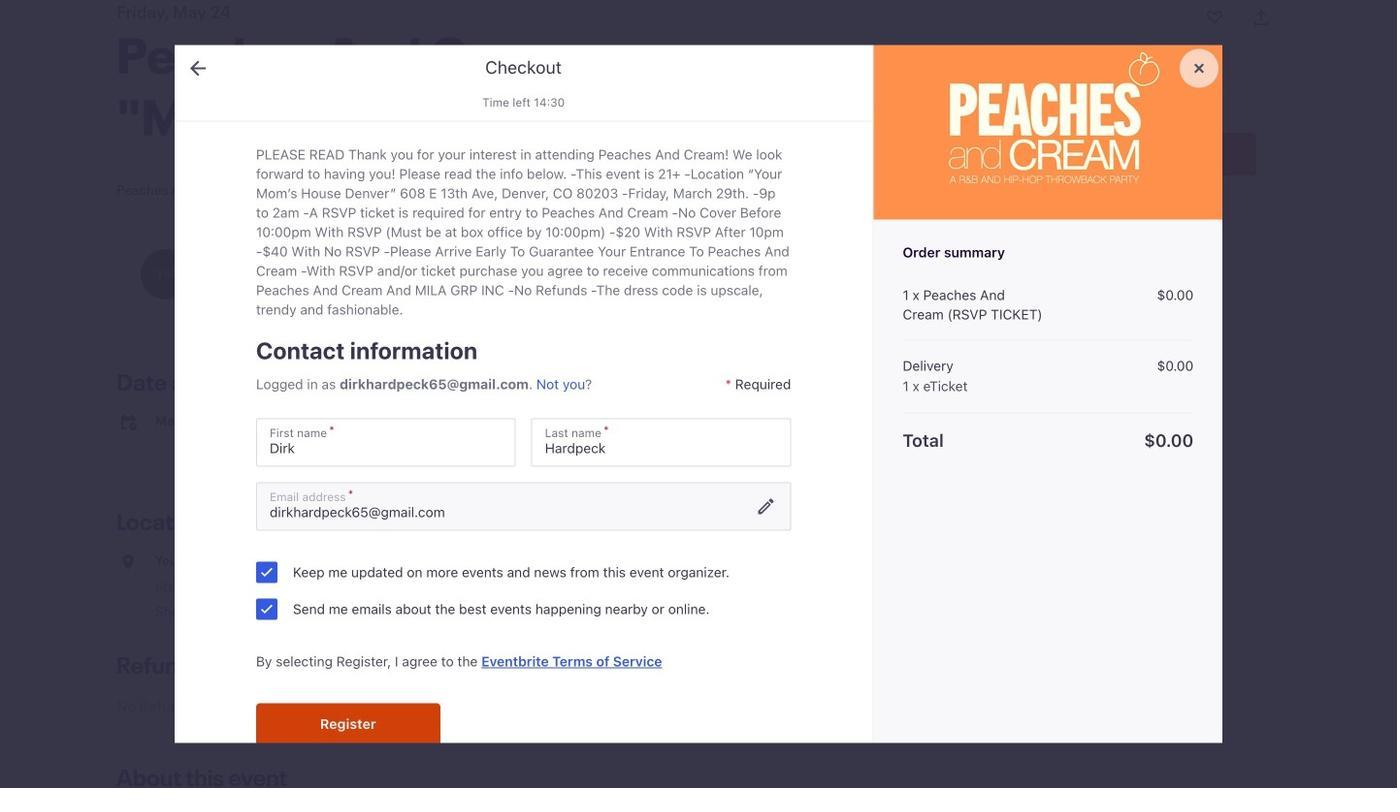 Task type: vqa. For each thing, say whether or not it's contained in the screenshot.
Organizer profile "element"
yes



Task type: locate. For each thing, give the bounding box(es) containing it.
organizer profile element
[[116, 233, 815, 322]]



